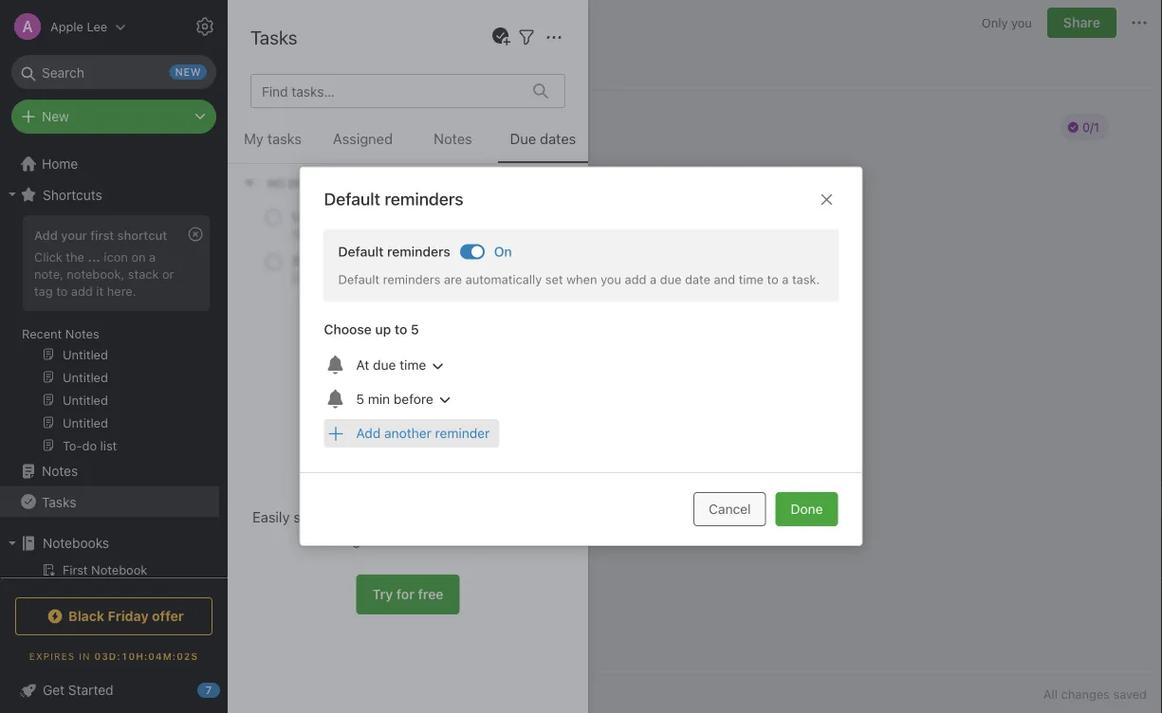 Task type: vqa. For each thing, say whether or not it's contained in the screenshot.
only
yes



Task type: describe. For each thing, give the bounding box(es) containing it.
notebooks link
[[0, 529, 219, 559]]

2 horizontal spatial to
[[768, 273, 779, 287]]

assigned
[[462, 509, 520, 525]]

choose up to 5
[[324, 322, 419, 338]]

1 vertical spatial notes
[[65, 327, 99, 341]]

reminder
[[435, 426, 490, 442]]

tasks inside manage and organize tasks all in one place
[[457, 455, 496, 473]]

...
[[88, 250, 100, 264]]

saved
[[1114, 688, 1148, 702]]

notes button
[[408, 127, 498, 163]]

manage
[[300, 455, 357, 473]]

more.
[[453, 532, 491, 548]]

assigned button
[[318, 127, 408, 163]]

try for free button
[[356, 575, 460, 615]]

1 vertical spatial default
[[338, 244, 384, 260]]

here.
[[107, 284, 136, 298]]

a inside icon on a note, notebook, stack or tag to add it here.
[[149, 250, 156, 264]]

0 horizontal spatial 5
[[356, 392, 365, 407]]

click
[[34, 250, 62, 264]]

my
[[244, 131, 264, 147]]

the
[[66, 250, 84, 264]]

friday
[[108, 609, 149, 625]]

when
[[567, 273, 598, 287]]

tree containing home
[[0, 149, 228, 714]]

defaultreminders image
[[472, 247, 483, 258]]

0 vertical spatial and
[[714, 273, 736, 287]]

expires
[[29, 651, 75, 662]]

home link
[[0, 149, 228, 179]]

2 horizontal spatial a
[[782, 273, 789, 287]]

5 min before
[[356, 392, 434, 407]]

recent
[[22, 327, 62, 341]]

default reminders are automatically set when you add a due date and time to a task.
[[338, 273, 820, 287]]

share button
[[1048, 8, 1117, 38]]

up
[[375, 322, 391, 338]]

add your first shortcut
[[34, 228, 167, 242]]

0 vertical spatial 5
[[411, 322, 419, 338]]

group containing add your first shortcut
[[0, 210, 219, 464]]

recent notes
[[22, 327, 99, 341]]

organize
[[392, 455, 454, 473]]

free
[[418, 587, 444, 603]]

or for manage and organize tasks all in one place
[[445, 509, 458, 525]]

to inside icon on a note, notebook, stack or tag to add it here.
[[56, 284, 68, 298]]

icon on a note, notebook, stack or tag to add it here.
[[34, 250, 174, 298]]

this
[[365, 532, 388, 548]]

or for ...
[[162, 267, 174, 281]]

first
[[90, 228, 114, 242]]

due dates
[[510, 131, 576, 147]]

min
[[368, 392, 390, 407]]

icon
[[104, 250, 128, 264]]

shortcut
[[117, 228, 167, 242]]

on
[[494, 244, 512, 260]]

date,
[[371, 509, 404, 525]]

choose
[[324, 322, 372, 338]]

using
[[326, 532, 361, 548]]

add another reminder
[[356, 426, 490, 442]]

by
[[323, 509, 339, 525]]

0 vertical spatial time
[[739, 273, 764, 287]]

add for add your first shortcut
[[34, 228, 58, 242]]

and inside easily sort by due date, note, or assigned status using this view and more.
[[425, 532, 450, 548]]

due dates button
[[498, 127, 589, 163]]

stack
[[128, 267, 159, 281]]

done button
[[776, 493, 839, 527]]

expand notebooks image
[[5, 536, 20, 552]]

1 horizontal spatial due
[[373, 358, 396, 373]]

1 horizontal spatial add
[[625, 273, 647, 287]]

03d:10h:04m:02s
[[94, 651, 199, 662]]

nov
[[334, 58, 358, 74]]

in
[[79, 651, 91, 662]]

cancel button
[[694, 493, 766, 527]]

note, inside icon on a note, notebook, stack or tag to add it here.
[[34, 267, 63, 281]]

it
[[96, 284, 104, 298]]

new
[[42, 109, 69, 124]]

shortcuts
[[43, 187, 102, 202]]

2 vertical spatial notes
[[42, 464, 78, 479]]

click the ...
[[34, 250, 100, 264]]

notebooks
[[43, 536, 109, 552]]

due
[[510, 131, 537, 147]]

cancel
[[709, 502, 751, 518]]

before
[[394, 392, 434, 407]]

task.
[[793, 273, 820, 287]]

place
[[412, 478, 451, 496]]

only you
[[982, 15, 1033, 30]]

tasks inside button
[[268, 131, 302, 147]]

15,
[[362, 58, 379, 74]]

easily
[[253, 509, 290, 525]]

try
[[373, 587, 393, 603]]

my tasks button
[[228, 127, 318, 163]]

your
[[61, 228, 87, 242]]

date
[[685, 273, 711, 287]]

one
[[382, 478, 408, 496]]

at
[[356, 358, 370, 373]]

share
[[1064, 15, 1101, 30]]



Task type: locate. For each thing, give the bounding box(es) containing it.
due right by
[[343, 509, 367, 525]]

2 horizontal spatial and
[[714, 273, 736, 287]]

0 vertical spatial add
[[34, 228, 58, 242]]

task reminder time field up 'another' at the bottom of page
[[349, 386, 460, 415]]

0 vertical spatial tasks
[[251, 26, 297, 48]]

add inside icon on a note, notebook, stack or tag to add it here.
[[71, 284, 93, 298]]

black friday offer button
[[15, 598, 213, 636]]

or inside icon on a note, notebook, stack or tag to add it here.
[[162, 267, 174, 281]]

to
[[768, 273, 779, 287], [56, 284, 68, 298], [395, 322, 407, 338]]

new button
[[11, 100, 216, 134]]

1 horizontal spatial tasks
[[251, 26, 297, 48]]

and up in
[[361, 455, 388, 473]]

0 horizontal spatial add
[[34, 228, 58, 242]]

due
[[660, 273, 682, 287], [373, 358, 396, 373], [343, 509, 367, 525]]

0 horizontal spatial on
[[131, 250, 146, 264]]

offer
[[152, 609, 184, 625]]

group
[[0, 210, 219, 464], [0, 559, 219, 635]]

due inside easily sort by due date, note, or assigned status using this view and more.
[[343, 509, 367, 525]]

default up choose up to 5
[[338, 244, 384, 260]]

on up stack
[[131, 250, 146, 264]]

1 horizontal spatial time
[[739, 273, 764, 287]]

0 vertical spatial on
[[315, 58, 330, 74]]

or
[[162, 267, 174, 281], [445, 509, 458, 525]]

close image
[[816, 188, 839, 211]]

1 vertical spatial tasks
[[457, 455, 496, 473]]

to right up
[[395, 322, 407, 338]]

due right at
[[373, 358, 396, 373]]

and right view
[[425, 532, 450, 548]]

tasks button
[[0, 487, 219, 517]]

you right only
[[1012, 15, 1033, 30]]

notes left due
[[434, 131, 473, 147]]

2 group from the top
[[0, 559, 219, 635]]

you
[[1012, 15, 1033, 30], [601, 273, 622, 287]]

you right when
[[601, 273, 622, 287]]

notes up tasks button
[[42, 464, 78, 479]]

add
[[34, 228, 58, 242], [356, 426, 381, 442]]

or up more.
[[445, 509, 458, 525]]

tasks
[[251, 26, 297, 48], [42, 494, 76, 510]]

1 vertical spatial due
[[373, 358, 396, 373]]

0 vertical spatial task reminder time field
[[349, 352, 453, 381]]

edited
[[273, 58, 311, 74]]

1 horizontal spatial add
[[356, 426, 381, 442]]

automatically
[[466, 273, 542, 287]]

time
[[739, 273, 764, 287], [400, 358, 427, 373]]

note, inside easily sort by due date, note, or assigned status using this view and more.
[[408, 509, 441, 525]]

1 horizontal spatial note,
[[408, 509, 441, 525]]

0 horizontal spatial tasks
[[42, 494, 76, 510]]

last
[[243, 58, 269, 74]]

1 vertical spatial on
[[131, 250, 146, 264]]

0 vertical spatial note,
[[34, 267, 63, 281]]

settings image
[[194, 15, 216, 38]]

Find tasks… text field
[[254, 76, 522, 107]]

due left date
[[660, 273, 682, 287]]

2 vertical spatial and
[[425, 532, 450, 548]]

0 horizontal spatial or
[[162, 267, 174, 281]]

and inside manage and organize tasks all in one place
[[361, 455, 388, 473]]

1 vertical spatial tasks
[[42, 494, 76, 510]]

1 vertical spatial add
[[356, 426, 381, 442]]

notes inside button
[[434, 131, 473, 147]]

dates
[[540, 131, 576, 147]]

a up stack
[[149, 250, 156, 264]]

tag
[[34, 284, 53, 298]]

reminders up are
[[387, 244, 451, 260]]

1 horizontal spatial you
[[1012, 15, 1033, 30]]

1 vertical spatial group
[[0, 559, 219, 635]]

expand note image
[[241, 11, 264, 34]]

0 horizontal spatial tasks
[[268, 131, 302, 147]]

tasks up notebooks
[[42, 494, 76, 510]]

1 task reminder time field from the top
[[349, 352, 453, 381]]

status
[[524, 509, 564, 525]]

notes link
[[0, 457, 219, 487]]

2 vertical spatial default
[[338, 273, 380, 287]]

time up the before
[[400, 358, 427, 373]]

or right stack
[[162, 267, 174, 281]]

add
[[625, 273, 647, 287], [71, 284, 93, 298]]

notes right recent
[[65, 327, 99, 341]]

set
[[546, 273, 563, 287]]

0 vertical spatial notes
[[434, 131, 473, 147]]

0 horizontal spatial and
[[361, 455, 388, 473]]

note,
[[34, 267, 63, 281], [408, 509, 441, 525]]

default up choose
[[338, 273, 380, 287]]

my tasks
[[244, 131, 302, 147]]

at due time
[[356, 358, 427, 373]]

tasks left all
[[457, 455, 496, 473]]

None search field
[[25, 55, 203, 89]]

task reminder time field containing 5 min before
[[349, 386, 460, 415]]

2 horizontal spatial due
[[660, 273, 682, 287]]

1 vertical spatial default reminders
[[338, 244, 451, 260]]

0 horizontal spatial due
[[343, 509, 367, 525]]

1 horizontal spatial tasks
[[457, 455, 496, 473]]

tasks inside button
[[42, 494, 76, 510]]

default reminders
[[324, 189, 464, 209], [338, 244, 451, 260]]

in
[[365, 478, 378, 496]]

to left 'task.'
[[768, 273, 779, 287]]

are
[[444, 273, 462, 287]]

easily sort by due date, note, or assigned status using this view and more.
[[253, 509, 564, 548]]

you inside note window element
[[1012, 15, 1033, 30]]

reminders
[[385, 189, 464, 209], [387, 244, 451, 260], [383, 273, 441, 287]]

time right date
[[739, 273, 764, 287]]

task reminder time field containing at due time
[[349, 352, 453, 381]]

try for free
[[373, 587, 444, 603]]

1 group from the top
[[0, 210, 219, 464]]

tasks up edited
[[251, 26, 297, 48]]

0 horizontal spatial you
[[601, 273, 622, 287]]

1 vertical spatial task reminder time field
[[349, 386, 460, 415]]

notes
[[434, 131, 473, 147], [65, 327, 99, 341], [42, 464, 78, 479]]

0 vertical spatial default
[[324, 189, 381, 209]]

add inside group
[[34, 228, 58, 242]]

tasks right my
[[268, 131, 302, 147]]

Search text field
[[25, 55, 203, 89]]

0 horizontal spatial time
[[400, 358, 427, 373]]

note window element
[[228, 0, 1163, 714]]

0 vertical spatial default reminders
[[324, 189, 464, 209]]

0 vertical spatial you
[[1012, 15, 1033, 30]]

add for add another reminder
[[356, 426, 381, 442]]

0 vertical spatial reminders
[[385, 189, 464, 209]]

Note Editor text field
[[228, 91, 1163, 675]]

reminders down notes button
[[385, 189, 464, 209]]

notebook,
[[67, 267, 125, 281]]

0 horizontal spatial a
[[149, 250, 156, 264]]

add right when
[[625, 273, 647, 287]]

2 task reminder time field from the top
[[349, 386, 460, 415]]

0 horizontal spatial note,
[[34, 267, 63, 281]]

add left it
[[71, 284, 93, 298]]

or inside easily sort by due date, note, or assigned status using this view and more.
[[445, 509, 458, 525]]

0 horizontal spatial add
[[71, 284, 93, 298]]

1 horizontal spatial on
[[315, 58, 330, 74]]

0 vertical spatial tasks
[[268, 131, 302, 147]]

1 vertical spatial and
[[361, 455, 388, 473]]

task reminder time field up 5 min before
[[349, 352, 453, 381]]

done
[[791, 502, 823, 518]]

0 vertical spatial or
[[162, 267, 174, 281]]

a left 'task.'
[[782, 273, 789, 287]]

2023
[[383, 58, 415, 74]]

all
[[500, 455, 516, 473]]

and right date
[[714, 273, 736, 287]]

default down assigned button
[[324, 189, 381, 209]]

on inside note window element
[[315, 58, 330, 74]]

home
[[42, 156, 78, 172]]

1 vertical spatial you
[[601, 273, 622, 287]]

5 left min
[[356, 392, 365, 407]]

1 horizontal spatial to
[[395, 322, 407, 338]]

default reminders up are
[[338, 244, 451, 260]]

1 horizontal spatial 5
[[411, 322, 419, 338]]

manage and organize tasks all in one place
[[300, 455, 516, 496]]

add inside button
[[356, 426, 381, 442]]

2 vertical spatial due
[[343, 509, 367, 525]]

tasks
[[268, 131, 302, 147], [457, 455, 496, 473]]

default reminders down assigned button
[[324, 189, 464, 209]]

for
[[397, 587, 415, 603]]

black friday offer
[[68, 609, 184, 625]]

1 vertical spatial note,
[[408, 509, 441, 525]]

add down min
[[356, 426, 381, 442]]

last edited on nov 15, 2023
[[243, 58, 415, 74]]

1 vertical spatial time
[[400, 358, 427, 373]]

on left nov
[[315, 58, 330, 74]]

2 vertical spatial reminders
[[383, 273, 441, 287]]

1 horizontal spatial or
[[445, 509, 458, 525]]

note, down click
[[34, 267, 63, 281]]

1 horizontal spatial and
[[425, 532, 450, 548]]

1 horizontal spatial a
[[650, 273, 657, 287]]

expires in 03d:10h:04m:02s
[[29, 651, 199, 662]]

tree
[[0, 149, 228, 714]]

add up click
[[34, 228, 58, 242]]

black
[[68, 609, 105, 625]]

default
[[324, 189, 381, 209], [338, 244, 384, 260], [338, 273, 380, 287]]

all
[[1044, 688, 1058, 702]]

shortcuts button
[[0, 179, 219, 210]]

1 vertical spatial or
[[445, 509, 458, 525]]

another
[[384, 426, 432, 442]]

Task reminder time field
[[349, 352, 453, 381], [349, 386, 460, 415]]

a
[[149, 250, 156, 264], [650, 273, 657, 287], [782, 273, 789, 287]]

changes
[[1062, 688, 1110, 702]]

add another reminder button
[[324, 420, 500, 448]]

to right the tag
[[56, 284, 68, 298]]

0 vertical spatial due
[[660, 273, 682, 287]]

note, up view
[[408, 509, 441, 525]]

new task image
[[490, 26, 513, 48]]

0 horizontal spatial to
[[56, 284, 68, 298]]

5 right up
[[411, 322, 419, 338]]

view
[[392, 532, 422, 548]]

on inside icon on a note, notebook, stack or tag to add it here.
[[131, 250, 146, 264]]

a left date
[[650, 273, 657, 287]]

1 vertical spatial 5
[[356, 392, 365, 407]]

all changes saved
[[1044, 688, 1148, 702]]

0 vertical spatial group
[[0, 210, 219, 464]]

1 vertical spatial reminders
[[387, 244, 451, 260]]

reminders left are
[[383, 273, 441, 287]]



